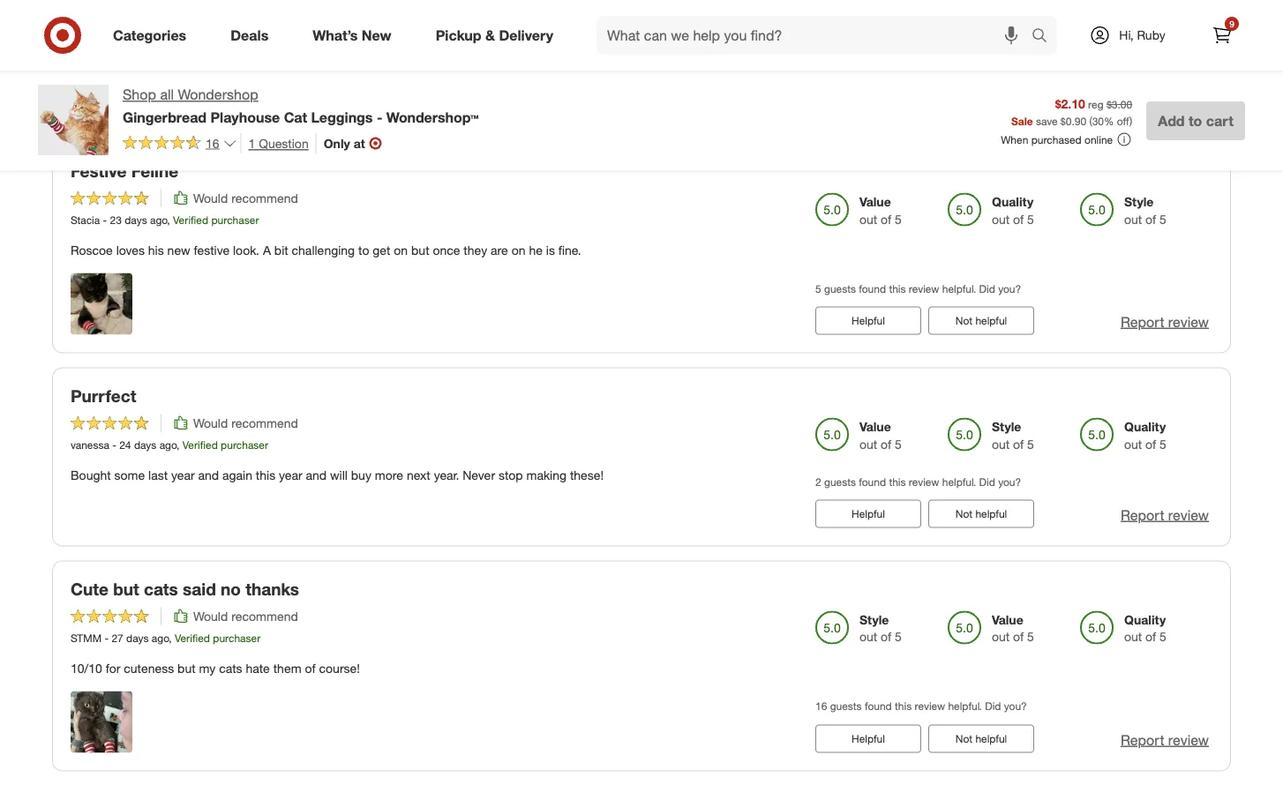 Task type: vqa. For each thing, say whether or not it's contained in the screenshot.
complete,
no



Task type: locate. For each thing, give the bounding box(es) containing it.
helpful button down the '16 guests found this review helpful. did you?'
[[815, 725, 921, 753]]

not helpful down 5 guests found this review helpful. did you?
[[955, 315, 1007, 328]]

stmm - 27 days ago , verified purchaser
[[71, 632, 261, 645]]

dog.
[[361, 50, 385, 65]]

she
[[554, 67, 574, 83], [117, 85, 136, 100]]

0 vertical spatial they
[[566, 50, 590, 65]]

3 recommend from the top
[[231, 609, 298, 624]]

guest review image 1 of 1, zoom in image down roscoe at the left of page
[[71, 274, 132, 335]]

$3.00
[[1106, 97, 1132, 111]]

0 horizontal spatial her
[[71, 85, 88, 100]]

review
[[909, 57, 939, 71], [1168, 89, 1209, 106], [909, 282, 939, 296], [1168, 314, 1209, 331], [909, 476, 939, 489], [1168, 507, 1209, 524], [915, 700, 945, 714], [1168, 732, 1209, 749]]

3 would from the top
[[193, 609, 228, 624]]

2 guests found this review helpful. did you?
[[815, 476, 1021, 489]]

3 would recommend from the top
[[193, 609, 298, 624]]

to right the easy
[[205, 50, 216, 65]]

but right cute
[[113, 580, 139, 600]]

days right 24
[[134, 438, 156, 452]]

0 vertical spatial not helpful
[[955, 315, 1007, 328]]

days for festive feline
[[125, 214, 147, 227]]

on up we
[[664, 50, 678, 65]]

them left the after
[[285, 67, 313, 83]]

1 recommend from the top
[[231, 191, 298, 206]]

1 vertical spatial helpful
[[975, 508, 1007, 521]]

2 horizontal spatial to
[[1189, 112, 1202, 129]]

1 helpful from the top
[[852, 315, 885, 328]]

3 report review button from the top
[[1121, 506, 1209, 526]]

on
[[241, 50, 255, 65], [664, 50, 678, 65], [171, 67, 185, 83], [757, 67, 770, 83], [394, 243, 408, 258], [512, 243, 526, 258]]

0 vertical spatial cats
[[144, 580, 178, 600]]

they inside unbelievably cute! easy to get on and off for a small dog. i pre-stretched them a little and they stayed snug on her legs. she ran around with them on and didn't notice them after a while, which is really good because she won't move if we put something on her that she doesn't like the feel of.
[[566, 50, 590, 65]]

purchaser for purrfect
[[221, 438, 268, 452]]

not for feline
[[955, 315, 972, 328]]

shop all wondershop gingerbread playhouse cat leggings - wondershop™
[[123, 86, 479, 126]]

verified for purrfect
[[182, 438, 218, 452]]

buy
[[351, 468, 371, 483]]

helpful down the '16 guests found this review helpful. did you?'
[[852, 733, 885, 746]]

0 vertical spatial for
[[300, 50, 315, 65]]

1 horizontal spatial they
[[566, 50, 590, 65]]

1 vertical spatial they
[[464, 243, 487, 258]]

0 horizontal spatial she
[[117, 85, 136, 100]]

2 vertical spatial not helpful
[[955, 733, 1007, 746]]

2 vertical spatial helpful
[[975, 733, 1007, 746]]

0 vertical spatial is
[[426, 67, 435, 83]]

this
[[889, 57, 906, 71], [889, 282, 906, 296], [256, 468, 275, 483], [889, 476, 906, 489], [895, 700, 912, 714]]

helpful
[[975, 315, 1007, 328], [975, 508, 1007, 521], [975, 733, 1007, 746]]

0 vertical spatial quality out of 5
[[992, 194, 1034, 227]]

look.
[[233, 243, 259, 258]]

not down the '16 guests found this review helpful. did you?'
[[955, 733, 972, 746]]

1 vertical spatial recommend
[[231, 416, 298, 431]]

add
[[1158, 112, 1185, 129]]

3 not helpful button from the top
[[928, 725, 1034, 753]]

pickup & delivery link
[[421, 16, 575, 55]]

thanks
[[245, 580, 299, 600]]

mag
[[71, 20, 91, 34]]

recommend up again
[[231, 416, 298, 431]]

1 vertical spatial 16
[[815, 700, 827, 714]]

2 recommend from the top
[[231, 416, 298, 431]]

and left again
[[198, 468, 219, 483]]

2 would from the top
[[193, 416, 228, 431]]

1 would from the top
[[193, 191, 228, 206]]

1 helpful button from the top
[[815, 307, 921, 335]]

verified up the my
[[175, 632, 210, 645]]

helpful down 5 guests found this review helpful. did you?
[[852, 315, 885, 328]]

they up won't on the top left
[[566, 50, 590, 65]]

0 vertical spatial but
[[411, 243, 429, 258]]

2 vertical spatial would
[[193, 609, 228, 624]]

0 vertical spatial not helpful button
[[928, 307, 1034, 335]]

not down 5 guests found this review helpful. did you?
[[955, 315, 972, 328]]

value for festive feline
[[859, 194, 891, 210]]

4 report review from the top
[[1121, 732, 1209, 749]]

1 not from the top
[[955, 315, 972, 328]]

0 horizontal spatial is
[[426, 67, 435, 83]]

2 not helpful from the top
[[955, 508, 1007, 521]]

get right challenging
[[373, 243, 390, 258]]

- left 24
[[112, 438, 116, 452]]

not helpful down 2 guests found this review helpful. did you?
[[955, 508, 1007, 521]]

pickup & delivery
[[436, 27, 553, 44]]

her down 'around'
[[71, 85, 88, 100]]

days right the 27
[[126, 632, 149, 645]]

her up put
[[681, 50, 699, 65]]

10/10
[[71, 661, 102, 676]]

she left won't on the top left
[[554, 67, 574, 83]]

2 helpful from the top
[[975, 508, 1007, 521]]

2 vertical spatial not
[[955, 733, 972, 746]]

shop
[[123, 86, 156, 103]]

for inside unbelievably cute! easy to get on and off for a small dog. i pre-stretched them a little and they stayed snug on her legs. she ran around with them on and didn't notice them after a while, which is really good because she won't move if we put something on her that she doesn't like the feel of.
[[300, 50, 315, 65]]

0 vertical spatial helpful button
[[815, 307, 921, 335]]

not helpful button down the '16 guests found this review helpful. did you?'
[[928, 725, 1034, 753]]

good
[[471, 67, 500, 83]]

1 vertical spatial would recommend
[[193, 416, 298, 431]]

legs.
[[702, 50, 728, 65]]

found for purrfect
[[859, 476, 886, 489]]

0 vertical spatial off
[[283, 50, 297, 65]]

did for purrfect
[[979, 476, 995, 489]]

verified for cute but cats said no thanks
[[175, 632, 210, 645]]

, up cuteness
[[169, 632, 172, 645]]

22 days ago , verified purchaser
[[101, 20, 250, 34]]

1 year from the left
[[171, 468, 195, 483]]

2 report review button from the top
[[1121, 312, 1209, 333]]

1 horizontal spatial cats
[[219, 661, 242, 676]]

1 helpful from the top
[[975, 315, 1007, 328]]

purchaser up hate
[[213, 632, 261, 645]]

1 not helpful button from the top
[[928, 307, 1034, 335]]

on left he
[[512, 243, 526, 258]]

- inside shop all wondershop gingerbread playhouse cat leggings - wondershop™
[[377, 108, 382, 126]]

not down 2 guests found this review helpful. did you?
[[955, 508, 972, 521]]

1 question link
[[241, 133, 309, 153]]

year
[[171, 468, 195, 483], [279, 468, 302, 483]]

2 vertical spatial to
[[358, 243, 369, 258]]

2 vertical spatial not helpful button
[[928, 725, 1034, 753]]

report review for festive feline
[[1121, 314, 1209, 331]]

2 vertical spatial helpful
[[852, 733, 885, 746]]

0 vertical spatial to
[[205, 50, 216, 65]]

a down small
[[345, 67, 352, 83]]

really
[[438, 67, 467, 83]]

style out of 5
[[992, 1, 1034, 34], [1124, 194, 1166, 227], [992, 419, 1034, 452], [859, 612, 902, 645]]

would recommend down no
[[193, 609, 298, 624]]

0 vertical spatial value out of 5
[[859, 194, 902, 227]]

a up the after
[[318, 50, 325, 65]]

get up didn't
[[220, 50, 237, 65]]

16 for 16 guests found this review helpful. did you?
[[815, 700, 827, 714]]

not helpful button for feline
[[928, 307, 1034, 335]]

3 helpful from the top
[[975, 733, 1007, 746]]

is right he
[[546, 243, 555, 258]]

0 horizontal spatial off
[[283, 50, 297, 65]]

1 vertical spatial she
[[117, 85, 136, 100]]

0 vertical spatial not
[[955, 315, 972, 328]]

festive
[[71, 162, 127, 182]]

will
[[330, 468, 348, 483]]

this for festive feline
[[889, 282, 906, 296]]

0 horizontal spatial get
[[220, 50, 237, 65]]

1 horizontal spatial her
[[681, 50, 699, 65]]

3 not from the top
[[955, 733, 972, 746]]

cart
[[1206, 112, 1234, 129]]

, for festive feline
[[167, 214, 170, 227]]

but left once
[[411, 243, 429, 258]]

, up new
[[167, 214, 170, 227]]

2 vertical spatial would recommend
[[193, 609, 298, 624]]

style
[[992, 1, 1021, 16], [1124, 194, 1154, 210], [992, 419, 1021, 434], [859, 612, 889, 628]]

ago up cuteness
[[152, 632, 169, 645]]

0 vertical spatial would recommend
[[193, 191, 298, 206]]

4 report from the top
[[1121, 732, 1164, 749]]

1 horizontal spatial she
[[554, 67, 574, 83]]

all
[[160, 86, 174, 103]]

categories link
[[98, 16, 208, 55]]

1 horizontal spatial year
[[279, 468, 302, 483]]

0 horizontal spatial for
[[106, 661, 120, 676]]

not helpful button
[[928, 307, 1034, 335], [928, 500, 1034, 529], [928, 725, 1034, 753]]

3 report review from the top
[[1121, 507, 1209, 524]]

purchaser for festive feline
[[211, 214, 259, 227]]

of
[[1013, 19, 1024, 34], [1145, 19, 1156, 34], [881, 212, 891, 227], [1013, 212, 1024, 227], [1145, 212, 1156, 227], [881, 437, 891, 452], [1013, 437, 1024, 452], [1145, 437, 1156, 452], [881, 630, 891, 645], [1013, 630, 1024, 645], [1145, 630, 1156, 645], [305, 661, 316, 676]]

not helpful for feline
[[955, 315, 1007, 328]]

would recommend for cute but cats said no thanks
[[193, 609, 298, 624]]

around
[[71, 67, 109, 83]]

0 vertical spatial helpful
[[852, 315, 885, 328]]

helpful down 2 guests found this review helpful. did you?
[[852, 508, 885, 521]]

1 guest review image 1 of 1, zoom in image from the top
[[71, 274, 132, 335]]

2
[[815, 476, 821, 489]]

1 vertical spatial guest review image 1 of 1, zoom in image
[[71, 692, 132, 753]]

- right leggings
[[377, 108, 382, 126]]

2 report from the top
[[1121, 314, 1164, 331]]

would up stacia - 23 days ago , verified purchaser
[[193, 191, 228, 206]]

but left the my
[[177, 661, 196, 676]]

when
[[1001, 133, 1028, 146]]

1 vertical spatial to
[[1189, 112, 1202, 129]]

days right 23
[[125, 214, 147, 227]]

1 vertical spatial quality out of 5
[[1124, 419, 1166, 452]]

2 vertical spatial quality out of 5
[[1124, 612, 1166, 645]]

guests for purrfect
[[824, 476, 856, 489]]

a left little
[[505, 50, 512, 65]]

1 vertical spatial value out of 5
[[859, 419, 902, 452]]

quality out of 5 for cute but cats said no thanks
[[1124, 612, 1166, 645]]

helpful for but
[[852, 733, 885, 746]]

,
[[159, 20, 162, 34], [167, 214, 170, 227], [176, 438, 179, 452], [169, 632, 172, 645]]

1 horizontal spatial off
[[1117, 114, 1129, 127]]

report review button
[[1121, 88, 1209, 108], [1121, 312, 1209, 333], [1121, 506, 1209, 526], [1121, 731, 1209, 751]]

0 vertical spatial get
[[220, 50, 237, 65]]

verified right 24
[[182, 438, 218, 452]]

question
[[259, 135, 309, 151]]

did for festive feline
[[979, 282, 995, 296]]

days right "22" at left
[[116, 20, 139, 34]]

off inside $2.10 reg $3.00 sale save $ 0.90 ( 30 % off )
[[1117, 114, 1129, 127]]

0 vertical spatial 16
[[206, 135, 219, 151]]

1 report review from the top
[[1121, 89, 1209, 106]]

recommend
[[231, 191, 298, 206], [231, 416, 298, 431], [231, 609, 298, 624]]

3 helpful button from the top
[[815, 725, 921, 753]]

0 horizontal spatial to
[[205, 50, 216, 65]]

helpful down the '16 guests found this review helpful. did you?'
[[975, 733, 1007, 746]]

cats right the my
[[219, 661, 242, 676]]

would for purrfect
[[193, 416, 228, 431]]

0 horizontal spatial 16
[[206, 135, 219, 151]]

on down the easy
[[171, 67, 185, 83]]

did for cute but cats said no thanks
[[985, 700, 1001, 714]]

helpful down 5 guests found this review helpful. did you?
[[975, 315, 1007, 328]]

quality out of 5 for purrfect
[[1124, 419, 1166, 452]]

helpful down 2 guests found this review helpful. did you?
[[975, 508, 1007, 521]]

out
[[992, 19, 1010, 34], [1124, 19, 1142, 34], [859, 212, 877, 227], [992, 212, 1010, 227], [1124, 212, 1142, 227], [859, 437, 877, 452], [992, 437, 1010, 452], [1124, 437, 1142, 452], [859, 630, 877, 645], [992, 630, 1010, 645], [1124, 630, 1142, 645]]

1 horizontal spatial is
[[546, 243, 555, 258]]

purchaser up the look.
[[211, 214, 259, 227]]

vanessa
[[71, 438, 109, 452]]

guests for cute but cats said no thanks
[[830, 700, 862, 714]]

save
[[1036, 114, 1058, 127]]

for left small
[[300, 50, 315, 65]]

1 horizontal spatial 16
[[815, 700, 827, 714]]

1 vertical spatial helpful
[[852, 508, 885, 521]]

0 vertical spatial guest review image 1 of 1, zoom in image
[[71, 274, 132, 335]]

purchaser for cute but cats said no thanks
[[213, 632, 261, 645]]

would recommend up again
[[193, 416, 298, 431]]

is down stretched at the left top
[[426, 67, 435, 83]]

would recommend up the look.
[[193, 191, 298, 206]]

but
[[411, 243, 429, 258], [113, 580, 139, 600], [177, 661, 196, 676]]

recommend up 'a' on the top left
[[231, 191, 298, 206]]

year left will on the left
[[279, 468, 302, 483]]

ago
[[141, 20, 159, 34], [150, 214, 167, 227], [159, 438, 176, 452], [152, 632, 169, 645]]

2 vertical spatial but
[[177, 661, 196, 676]]

27
[[112, 632, 123, 645]]

roscoe loves his new festive look. a bit challenging to get on but once they are on he is fine.
[[71, 243, 581, 258]]

to right add at the top of page
[[1189, 112, 1202, 129]]

1 vertical spatial is
[[546, 243, 555, 258]]

helpful button down 5 guests found this review helpful. did you?
[[815, 307, 921, 335]]

ago up last
[[159, 438, 176, 452]]

1 vertical spatial off
[[1117, 114, 1129, 127]]

5
[[1027, 19, 1034, 34], [1160, 19, 1166, 34], [895, 212, 902, 227], [1027, 212, 1034, 227], [1160, 212, 1166, 227], [815, 282, 821, 296], [895, 437, 902, 452], [1027, 437, 1034, 452], [1160, 437, 1166, 452], [895, 630, 902, 645], [1027, 630, 1034, 645], [1160, 630, 1166, 645]]

1 would recommend from the top
[[193, 191, 298, 206]]

4 report review button from the top
[[1121, 731, 1209, 751]]

- left the 27
[[104, 632, 109, 645]]

cat
[[284, 108, 307, 126]]

they left 'are'
[[464, 243, 487, 258]]

and up like
[[188, 67, 209, 83]]

3 report from the top
[[1121, 507, 1164, 524]]

would up vanessa - 24 days ago , verified purchaser
[[193, 416, 228, 431]]

0 vertical spatial helpful
[[975, 315, 1007, 328]]

purchaser up again
[[221, 438, 268, 452]]

not helpful down the '16 guests found this review helpful. did you?'
[[955, 733, 1007, 746]]

2 vertical spatial value
[[992, 612, 1023, 628]]

2 vertical spatial recommend
[[231, 609, 298, 624]]

won't
[[577, 67, 607, 83]]

unbelievably cute! easy to get on and off for a small dog. i pre-stretched them a little and they stayed snug on her legs. she ran around with them on and didn't notice them after a while, which is really good because she won't move if we put something on her that she doesn't like the feel of.
[[71, 50, 774, 100]]

ago up 'his'
[[150, 214, 167, 227]]

0 vertical spatial would
[[193, 191, 228, 206]]

them down cute!
[[139, 67, 167, 83]]

didn't
[[212, 67, 244, 83]]

1 vertical spatial not
[[955, 508, 972, 521]]

, right 24
[[176, 438, 179, 452]]

because
[[503, 67, 551, 83]]

- left 23
[[103, 214, 107, 227]]

3 not helpful from the top
[[955, 733, 1007, 746]]

1 question
[[248, 135, 309, 151]]

recommend down thanks
[[231, 609, 298, 624]]

would down said
[[193, 609, 228, 624]]

1 vertical spatial not helpful button
[[928, 500, 1034, 529]]

guests
[[824, 57, 856, 71], [824, 282, 856, 296], [824, 476, 856, 489], [830, 700, 862, 714]]

1 horizontal spatial to
[[358, 243, 369, 258]]

and
[[258, 50, 279, 65], [542, 50, 562, 65], [188, 67, 209, 83], [198, 468, 219, 483], [306, 468, 327, 483]]

-
[[377, 108, 382, 126], [103, 214, 107, 227], [112, 438, 116, 452], [104, 632, 109, 645]]

%
[[1104, 114, 1114, 127]]

and left will on the left
[[306, 468, 327, 483]]

1 horizontal spatial for
[[300, 50, 315, 65]]

helpful button
[[815, 307, 921, 335], [815, 500, 921, 529], [815, 725, 921, 753]]

1 horizontal spatial get
[[373, 243, 390, 258]]

2 would recommend from the top
[[193, 416, 298, 431]]

0 vertical spatial she
[[554, 67, 574, 83]]

not helpful button down 2 guests found this review helpful. did you?
[[928, 500, 1034, 529]]

0 vertical spatial value
[[859, 194, 891, 210]]

fine.
[[558, 243, 581, 258]]

1 vertical spatial helpful button
[[815, 500, 921, 529]]

- for festive feline
[[103, 214, 107, 227]]

2 report review from the top
[[1121, 314, 1209, 331]]

cats left said
[[144, 580, 178, 600]]

helpful.
[[942, 57, 976, 71], [942, 282, 976, 296], [942, 476, 976, 489], [948, 700, 982, 714]]

report
[[1121, 89, 1164, 106], [1121, 314, 1164, 331], [1121, 507, 1164, 524], [1121, 732, 1164, 749]]

3 helpful from the top
[[852, 733, 885, 746]]

report for purrfect
[[1121, 507, 1164, 524]]

we
[[654, 67, 670, 83]]

festive feline
[[71, 162, 178, 182]]

16 inside 16 link
[[206, 135, 219, 151]]

deals
[[231, 27, 268, 44]]

0 horizontal spatial year
[[171, 468, 195, 483]]

these!
[[570, 468, 604, 483]]

helpful button down 2 guests found this review helpful. did you?
[[815, 500, 921, 529]]

get inside unbelievably cute! easy to get on and off for a small dog. i pre-stretched them a little and they stayed snug on her legs. she ran around with them on and didn't notice them after a while, which is really good because she won't move if we put something on her that she doesn't like the feel of.
[[220, 50, 237, 65]]

she down with
[[117, 85, 136, 100]]

verified up new
[[173, 214, 208, 227]]

1
[[248, 135, 255, 151]]

not helpful for but
[[955, 733, 1007, 746]]

for right 10/10
[[106, 661, 120, 676]]

1 vertical spatial not helpful
[[955, 508, 1007, 521]]

guest review image 1 of 1, zoom in image down 10/10
[[71, 692, 132, 753]]

1 vertical spatial would
[[193, 416, 228, 431]]

0 vertical spatial recommend
[[231, 191, 298, 206]]

to right challenging
[[358, 243, 369, 258]]

ago for purrfect
[[159, 438, 176, 452]]

guest review image 1 of 1, zoom in image
[[71, 274, 132, 335], [71, 692, 132, 753]]

1 vertical spatial value
[[859, 419, 891, 434]]

would
[[193, 191, 228, 206], [193, 416, 228, 431], [193, 609, 228, 624]]

guest review image 1 of 1, zoom in image for cute
[[71, 692, 132, 753]]

helpful for but
[[975, 733, 1007, 746]]

stacia - 23 days ago , verified purchaser
[[71, 214, 259, 227]]

1 vertical spatial but
[[113, 580, 139, 600]]

1 not helpful from the top
[[955, 315, 1007, 328]]

this for cute but cats said no thanks
[[895, 700, 912, 714]]

when purchased online
[[1001, 133, 1113, 146]]

wondershop™
[[386, 108, 479, 126]]

days for cute but cats said no thanks
[[126, 632, 149, 645]]

them right hate
[[273, 661, 301, 676]]

not helpful button down 5 guests found this review helpful. did you?
[[928, 307, 1034, 335]]

2 vertical spatial helpful button
[[815, 725, 921, 753]]

2 guest review image 1 of 1, zoom in image from the top
[[71, 692, 132, 753]]

year right last
[[171, 468, 195, 483]]

report for cute but cats said no thanks
[[1121, 732, 1164, 749]]

2 helpful from the top
[[852, 508, 885, 521]]

)
[[1129, 114, 1132, 127]]



Task type: describe. For each thing, give the bounding box(es) containing it.
of.
[[251, 85, 264, 100]]

(
[[1089, 114, 1092, 127]]

again
[[222, 468, 252, 483]]

gingerbread
[[123, 108, 206, 126]]

if
[[644, 67, 651, 83]]

ruby
[[1137, 27, 1165, 43]]

more
[[375, 468, 403, 483]]

10/10 for cuteness but my cats hate them of course!
[[71, 661, 360, 676]]

image of gingerbread playhouse cat leggings - wondershop™ image
[[38, 85, 109, 155]]

snug
[[633, 50, 660, 65]]

notice
[[247, 67, 281, 83]]

easy
[[176, 50, 202, 65]]

helpful for feline
[[975, 315, 1007, 328]]

9
[[1229, 18, 1234, 29]]

4
[[815, 57, 821, 71]]

report review for purrfect
[[1121, 507, 1209, 524]]

, for purrfect
[[176, 438, 179, 452]]

16 link
[[123, 133, 237, 155]]

report review button for festive feline
[[1121, 312, 1209, 333]]

value out of 5 for festive feline
[[859, 194, 902, 227]]

would recommend for purrfect
[[193, 416, 298, 431]]

at
[[354, 135, 365, 151]]

found for cute but cats said no thanks
[[865, 700, 892, 714]]

last
[[148, 468, 168, 483]]

helpful. for festive feline
[[942, 282, 976, 296]]

recommend for cute but cats said no thanks
[[231, 609, 298, 624]]

helpful. for purrfect
[[942, 476, 976, 489]]

would recommend for festive feline
[[193, 191, 298, 206]]

1 horizontal spatial but
[[177, 661, 196, 676]]

16 for 16
[[206, 135, 219, 151]]

she
[[731, 50, 753, 65]]

, up cute!
[[159, 20, 162, 34]]

the
[[207, 85, 224, 100]]

- for cute but cats said no thanks
[[104, 632, 109, 645]]

them up good
[[474, 50, 502, 65]]

0 horizontal spatial cats
[[144, 580, 178, 600]]

helpful button for feline
[[815, 307, 921, 335]]

value for purrfect
[[859, 419, 891, 434]]

on left once
[[394, 243, 408, 258]]

not helpful button for but
[[928, 725, 1034, 753]]

0 vertical spatial her
[[681, 50, 699, 65]]

i
[[388, 50, 391, 65]]

would for cute but cats said no thanks
[[193, 609, 228, 624]]

report review for cute but cats said no thanks
[[1121, 732, 1209, 749]]

new
[[362, 27, 391, 44]]

16 guests found this review helpful. did you?
[[815, 700, 1027, 714]]

not for but
[[955, 733, 972, 746]]

he
[[529, 243, 543, 258]]

with
[[113, 67, 136, 83]]

days for purrfect
[[134, 438, 156, 452]]

next
[[407, 468, 430, 483]]

hate
[[246, 661, 270, 676]]

cute!
[[145, 50, 172, 65]]

0.90
[[1066, 114, 1086, 127]]

ran
[[757, 50, 774, 65]]

doesn't
[[140, 85, 181, 100]]

after
[[316, 67, 342, 83]]

1 vertical spatial her
[[71, 85, 88, 100]]

hi, ruby
[[1119, 27, 1165, 43]]

2 not from the top
[[955, 508, 972, 521]]

on down deals
[[241, 50, 255, 65]]

1 horizontal spatial a
[[345, 67, 352, 83]]

helpful. for cute but cats said no thanks
[[948, 700, 982, 714]]

ago for cute but cats said no thanks
[[152, 632, 169, 645]]

bought some last year and again this year and will buy more next year. never stop making these!
[[71, 468, 604, 483]]

you? for cute but cats said no thanks
[[1004, 700, 1027, 714]]

feline
[[131, 162, 178, 182]]

deals link
[[216, 16, 291, 55]]

1 report from the top
[[1121, 89, 1164, 106]]

and right little
[[542, 50, 562, 65]]

to inside unbelievably cute! easy to get on and off for a small dog. i pre-stretched them a little and they stayed snug on her legs. she ran around with them on and didn't notice them after a while, which is really good because she won't move if we put something on her that she doesn't like the feel of.
[[205, 50, 216, 65]]

feel
[[227, 85, 247, 100]]

little
[[515, 50, 538, 65]]

2 not helpful button from the top
[[928, 500, 1034, 529]]

no
[[221, 580, 241, 600]]

0 horizontal spatial they
[[464, 243, 487, 258]]

30
[[1092, 114, 1104, 127]]

wondershop
[[178, 86, 258, 103]]

out of 5
[[1124, 19, 1166, 34]]

found for festive feline
[[859, 282, 886, 296]]

roscoe
[[71, 243, 113, 258]]

bit
[[274, 243, 288, 258]]

a
[[263, 243, 271, 258]]

purrfect
[[71, 387, 136, 407]]

, for cute but cats said no thanks
[[169, 632, 172, 645]]

sale
[[1011, 114, 1033, 127]]

would for festive feline
[[193, 191, 228, 206]]

you? for purrfect
[[998, 476, 1021, 489]]

0 horizontal spatial but
[[113, 580, 139, 600]]

ago for festive feline
[[150, 214, 167, 227]]

new
[[167, 243, 190, 258]]

pre-
[[395, 50, 418, 65]]

stmm
[[71, 632, 102, 645]]

leggings
[[311, 108, 373, 126]]

5 guests found this review helpful. did you?
[[815, 282, 1021, 296]]

9 link
[[1203, 16, 1242, 55]]

online
[[1085, 133, 1113, 146]]

$2.10 reg $3.00 sale save $ 0.90 ( 30 % off )
[[1011, 96, 1132, 127]]

1 report review button from the top
[[1121, 88, 1209, 108]]

0 horizontal spatial a
[[318, 50, 325, 65]]

What can we help you find? suggestions appear below search field
[[597, 16, 1036, 55]]

search
[[1024, 28, 1066, 46]]

verified up the easy
[[164, 20, 200, 34]]

are
[[491, 243, 508, 258]]

2 vertical spatial value out of 5
[[992, 612, 1034, 645]]

that
[[92, 85, 113, 100]]

recommend for festive feline
[[231, 191, 298, 206]]

4 guests found this review helpful. did you?
[[815, 57, 1021, 71]]

off inside unbelievably cute! easy to get on and off for a small dog. i pre-stretched them a little and they stayed snug on her legs. she ran around with them on and didn't notice them after a while, which is really good because she won't move if we put something on her that she doesn't like the feel of.
[[283, 50, 297, 65]]

1 vertical spatial get
[[373, 243, 390, 258]]

on down ran
[[757, 67, 770, 83]]

$
[[1061, 114, 1066, 127]]

report for festive feline
[[1121, 314, 1164, 331]]

report review button for cute but cats said no thanks
[[1121, 731, 1209, 751]]

this for purrfect
[[889, 476, 906, 489]]

never
[[463, 468, 495, 483]]

2 horizontal spatial a
[[505, 50, 512, 65]]

2 helpful button from the top
[[815, 500, 921, 529]]

vanessa - 24 days ago , verified purchaser
[[71, 438, 268, 452]]

23
[[110, 214, 122, 227]]

what's new link
[[298, 16, 414, 55]]

verified for festive feline
[[173, 214, 208, 227]]

is inside unbelievably cute! easy to get on and off for a small dog. i pre-stretched them a little and they stayed snug on her legs. she ran around with them on and didn't notice them after a while, which is really good because she won't move if we put something on her that she doesn't like the feel of.
[[426, 67, 435, 83]]

guest review image 1 of 1, zoom in image for festive
[[71, 274, 132, 335]]

unbelievably
[[71, 50, 141, 65]]

22
[[101, 20, 113, 34]]

value out of 5 for purrfect
[[859, 419, 902, 452]]

you? for festive feline
[[998, 282, 1021, 296]]

add to cart button
[[1146, 101, 1245, 140]]

helpful for feline
[[852, 315, 885, 328]]

like
[[185, 85, 203, 100]]

- for purrfect
[[112, 438, 116, 452]]

small
[[328, 50, 357, 65]]

stretched
[[418, 50, 470, 65]]

1 vertical spatial cats
[[219, 661, 242, 676]]

once
[[433, 243, 460, 258]]

hi,
[[1119, 27, 1134, 43]]

recommend for purrfect
[[231, 416, 298, 431]]

and up 'notice'
[[258, 50, 279, 65]]

2 year from the left
[[279, 468, 302, 483]]

ago up cute!
[[141, 20, 159, 34]]

helpful button for but
[[815, 725, 921, 753]]

guests for festive feline
[[824, 282, 856, 296]]

making
[[526, 468, 567, 483]]

only at
[[324, 135, 365, 151]]

2 horizontal spatial but
[[411, 243, 429, 258]]

categories
[[113, 27, 186, 44]]

report review button for purrfect
[[1121, 506, 1209, 526]]

&
[[485, 27, 495, 44]]

search button
[[1024, 16, 1066, 58]]

only
[[324, 135, 350, 151]]

1 vertical spatial for
[[106, 661, 120, 676]]

my
[[199, 661, 216, 676]]

to inside button
[[1189, 112, 1202, 129]]

24
[[119, 438, 131, 452]]

purchaser up didn't
[[203, 20, 250, 34]]



